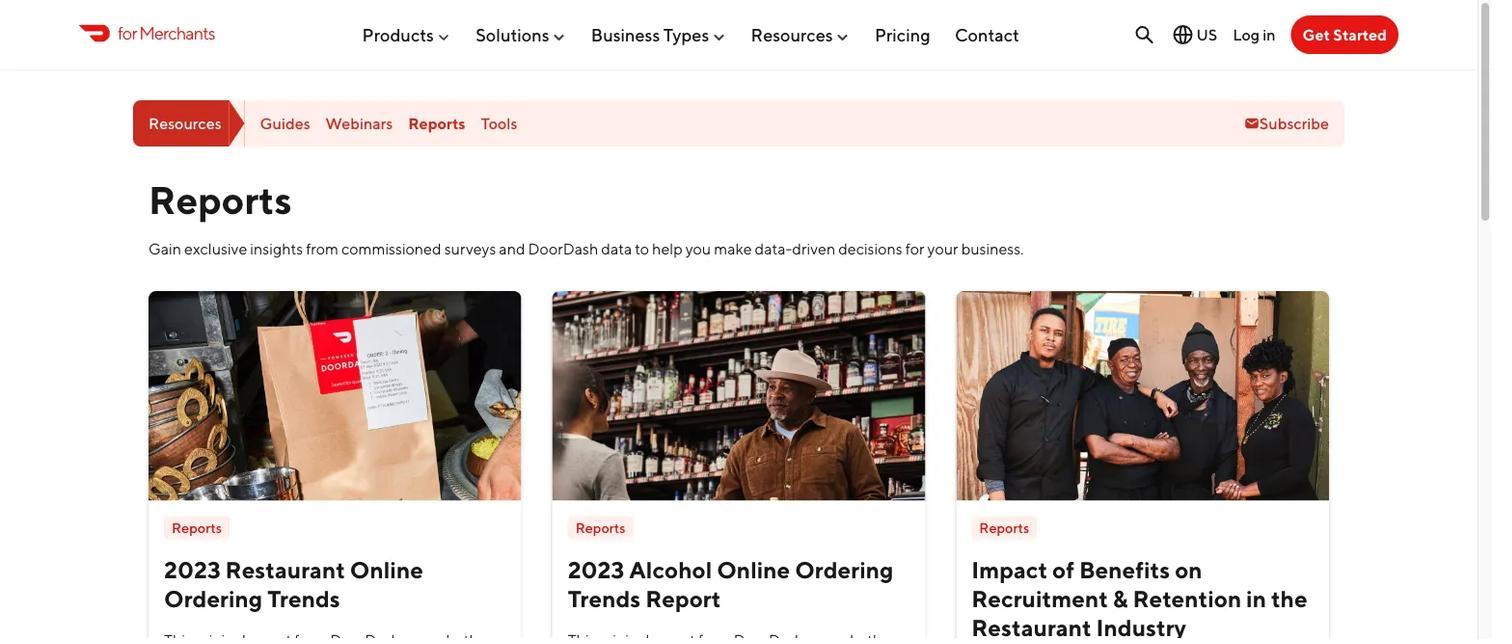 Task type: describe. For each thing, give the bounding box(es) containing it.
help
[[652, 240, 683, 258]]

0 horizontal spatial resources
[[149, 114, 221, 132]]

guides link
[[260, 114, 310, 132]]

reports link for 2023 restaurant online ordering trends
[[164, 516, 230, 540]]

globe line image
[[1172, 23, 1195, 46]]

benefits
[[1079, 556, 1170, 584]]

types
[[664, 24, 709, 45]]

doordash
[[528, 240, 598, 258]]

us
[[1197, 26, 1218, 44]]

report
[[646, 585, 721, 613]]

rocksteady team image
[[956, 291, 1329, 501]]

make
[[714, 240, 752, 258]]

trends for restaurant
[[267, 585, 340, 613]]

online for restaurant
[[350, 556, 423, 584]]

trends for alcohol
[[568, 585, 641, 613]]

mx blog - alcohol trends image image
[[552, 291, 925, 501]]

get started
[[1303, 26, 1387, 44]]

business.
[[961, 240, 1024, 258]]

business types link
[[591, 17, 727, 53]]

reports for impact of benefits on recruitment & retention in the restaurant industry
[[979, 520, 1030, 536]]

data
[[601, 240, 632, 258]]

surveys
[[444, 240, 496, 258]]

delivery bag and ready-made food image
[[149, 291, 522, 501]]

business types
[[591, 24, 709, 45]]

tools
[[481, 114, 518, 132]]

get
[[1303, 26, 1330, 44]]

restaurant inside "impact of benefits on recruitment & retention in the restaurant industry"
[[972, 614, 1092, 640]]

1 vertical spatial resources link
[[133, 100, 245, 147]]

pricing
[[875, 24, 931, 45]]

reports link for 2023 alcohol online ordering trends report
[[568, 516, 633, 540]]

0 vertical spatial for
[[118, 22, 137, 43]]

industry
[[1096, 614, 1187, 640]]

reports for 2023 alcohol online ordering trends report
[[576, 520, 626, 536]]

2023 alcohol online ordering trends report
[[568, 556, 894, 613]]

solutions
[[476, 24, 549, 45]]

0 vertical spatial resources
[[751, 24, 833, 45]]

alcohol
[[629, 556, 712, 584]]

0 vertical spatial in
[[1263, 25, 1276, 44]]

get started button
[[1291, 15, 1399, 54]]

log in link
[[1233, 25, 1276, 44]]

gain exclusive insights from commissioned surveys and doordash data to help you make data-driven decisions for your business.
[[149, 240, 1024, 258]]

ordering for 2023 alcohol online ordering trends report
[[795, 556, 894, 584]]

log
[[1233, 25, 1260, 44]]

products link
[[362, 17, 451, 53]]

driven
[[792, 240, 836, 258]]

1 horizontal spatial for
[[906, 240, 925, 258]]

from
[[306, 240, 339, 258]]



Task type: vqa. For each thing, say whether or not it's contained in the screenshot.
Best Practices For How To Grow Your Business On And Off Doordash
no



Task type: locate. For each thing, give the bounding box(es) containing it.
1 vertical spatial in
[[1246, 585, 1267, 613]]

gain
[[149, 240, 181, 258]]

0 horizontal spatial ordering
[[164, 585, 263, 613]]

pricing link
[[875, 17, 931, 53]]

&
[[1113, 585, 1128, 613]]

1 horizontal spatial trends
[[568, 585, 641, 613]]

impact of benefits on recruitment & retention in the restaurant industry
[[972, 556, 1308, 640]]

resources
[[751, 24, 833, 45], [149, 114, 221, 132]]

products
[[362, 24, 434, 45]]

exclusive
[[184, 240, 247, 258]]

impact
[[972, 556, 1048, 584]]

ordering
[[795, 556, 894, 584], [164, 585, 263, 613]]

to
[[635, 240, 649, 258]]

0 horizontal spatial online
[[350, 556, 423, 584]]

guides
[[260, 114, 310, 132]]

for merchants link
[[79, 20, 215, 46]]

for merchants
[[118, 22, 215, 43]]

in inside "impact of benefits on recruitment & retention in the restaurant industry"
[[1246, 585, 1267, 613]]

restaurant
[[225, 556, 345, 584], [972, 614, 1092, 640]]

1 2023 from the left
[[164, 556, 221, 584]]

0 vertical spatial restaurant
[[225, 556, 345, 584]]

1 vertical spatial restaurant
[[972, 614, 1092, 640]]

for
[[118, 22, 137, 43], [906, 240, 925, 258]]

trends
[[267, 585, 340, 613], [568, 585, 641, 613]]

1 online from the left
[[350, 556, 423, 584]]

2023 restaurant online ordering trends
[[164, 556, 423, 613]]

1 horizontal spatial restaurant
[[972, 614, 1092, 640]]

merchants
[[139, 22, 215, 43]]

insights
[[250, 240, 303, 258]]

in left the
[[1246, 585, 1267, 613]]

2023 for 2023 alcohol online ordering trends report
[[568, 556, 625, 584]]

email icon image
[[1244, 116, 1260, 131]]

ordering for 2023 restaurant online ordering trends
[[164, 585, 263, 613]]

2023 inside 2023 alcohol online ordering trends report
[[568, 556, 625, 584]]

in
[[1263, 25, 1276, 44], [1246, 585, 1267, 613]]

contact link
[[955, 17, 1020, 53]]

1 trends from the left
[[267, 585, 340, 613]]

online inside 2023 alcohol online ordering trends report
[[717, 556, 790, 584]]

tools link
[[481, 114, 518, 132]]

0 horizontal spatial trends
[[267, 585, 340, 613]]

reports link for impact of benefits on recruitment & retention in the restaurant industry
[[972, 516, 1037, 540]]

reports for 2023 restaurant online ordering trends
[[172, 520, 222, 536]]

subscribe
[[1260, 114, 1329, 132]]

restaurant inside 2023 restaurant online ordering trends
[[225, 556, 345, 584]]

recruitment
[[972, 585, 1108, 613]]

solutions link
[[476, 17, 567, 53]]

of
[[1053, 556, 1075, 584]]

your
[[928, 240, 959, 258]]

in right log at the right top of page
[[1263, 25, 1276, 44]]

ordering inside 2023 alcohol online ordering trends report
[[795, 556, 894, 584]]

1 horizontal spatial 2023
[[568, 556, 625, 584]]

webinars
[[326, 114, 393, 132]]

0 horizontal spatial restaurant
[[225, 556, 345, 584]]

2023 for 2023 restaurant online ordering trends
[[164, 556, 221, 584]]

you
[[686, 240, 711, 258]]

contact
[[955, 24, 1020, 45]]

for left merchants
[[118, 22, 137, 43]]

on
[[1175, 556, 1203, 584]]

trends inside 2023 alcohol online ordering trends report
[[568, 585, 641, 613]]

for left the "your"
[[906, 240, 925, 258]]

webinars link
[[326, 114, 393, 132]]

2023 inside 2023 restaurant online ordering trends
[[164, 556, 221, 584]]

online inside 2023 restaurant online ordering trends
[[350, 556, 423, 584]]

0 horizontal spatial 2023
[[164, 556, 221, 584]]

2 online from the left
[[717, 556, 790, 584]]

1 vertical spatial resources
[[149, 114, 221, 132]]

trends inside 2023 restaurant online ordering trends
[[267, 585, 340, 613]]

1 horizontal spatial resources
[[751, 24, 833, 45]]

0 horizontal spatial for
[[118, 22, 137, 43]]

0 vertical spatial ordering
[[795, 556, 894, 584]]

2 trends from the left
[[568, 585, 641, 613]]

1 vertical spatial for
[[906, 240, 925, 258]]

1 vertical spatial ordering
[[164, 585, 263, 613]]

1 horizontal spatial online
[[717, 556, 790, 584]]

1 horizontal spatial resources link
[[751, 17, 850, 53]]

resources link
[[751, 17, 850, 53], [133, 100, 245, 147]]

2023
[[164, 556, 221, 584], [568, 556, 625, 584]]

0 vertical spatial resources link
[[751, 17, 850, 53]]

commissioned
[[342, 240, 441, 258]]

data-
[[755, 240, 792, 258]]

retention
[[1133, 585, 1242, 613]]

reports
[[408, 114, 466, 132], [149, 177, 292, 222], [172, 520, 222, 536], [576, 520, 626, 536], [979, 520, 1030, 536]]

decisions
[[839, 240, 903, 258]]

log in
[[1233, 25, 1276, 44]]

online
[[350, 556, 423, 584], [717, 556, 790, 584]]

and
[[499, 240, 525, 258]]

ordering inside 2023 restaurant online ordering trends
[[164, 585, 263, 613]]

the
[[1271, 585, 1308, 613]]

0 horizontal spatial resources link
[[133, 100, 245, 147]]

online for alcohol
[[717, 556, 790, 584]]

reports link
[[408, 114, 466, 132], [164, 516, 230, 540], [568, 516, 633, 540], [972, 516, 1037, 540]]

business
[[591, 24, 660, 45]]

started
[[1334, 26, 1387, 44]]

2 2023 from the left
[[568, 556, 625, 584]]

1 horizontal spatial ordering
[[795, 556, 894, 584]]



